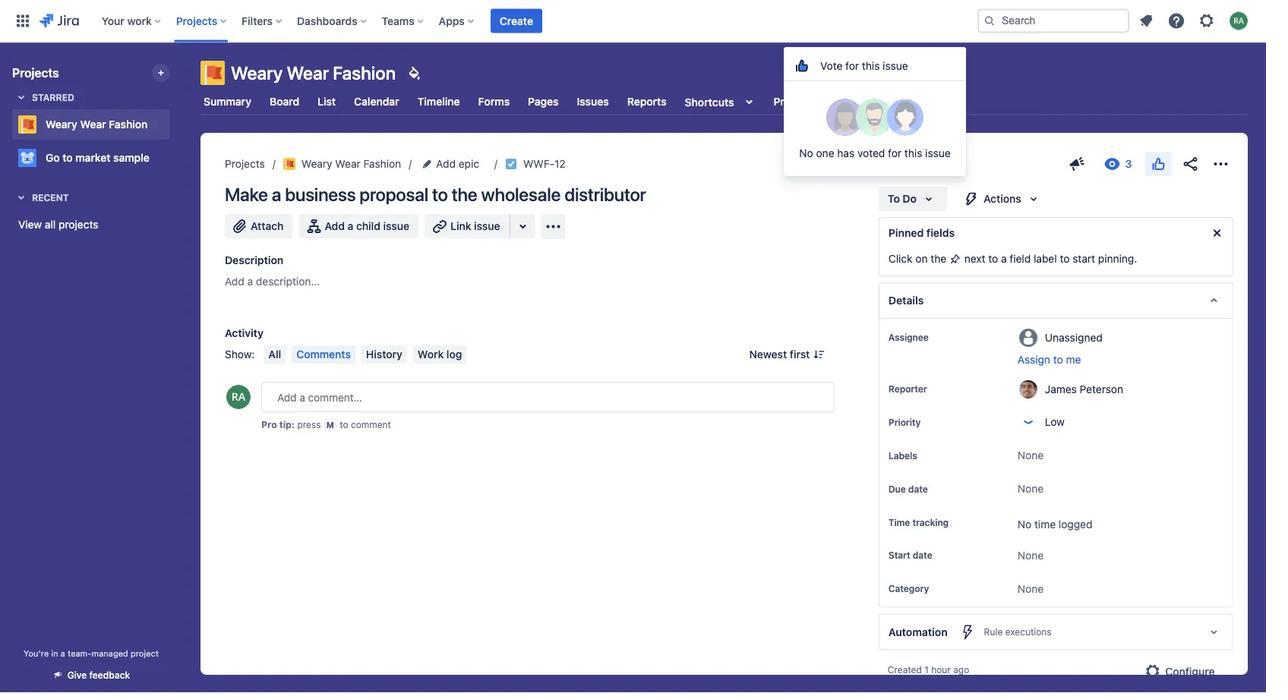 Task type: locate. For each thing, give the bounding box(es) containing it.
vote options: no one has voted for this issue yet. image
[[1150, 155, 1168, 173]]

fashion
[[333, 62, 396, 84], [109, 118, 148, 131], [364, 158, 401, 170]]

time
[[1035, 519, 1056, 531]]

date for start date
[[913, 551, 933, 561]]

menu bar
[[261, 346, 470, 364]]

newest first image
[[813, 349, 826, 361]]

newest first button
[[741, 346, 835, 364]]

to right m
[[340, 420, 349, 430]]

0 horizontal spatial weary
[[46, 118, 77, 131]]

this
[[863, 59, 880, 72], [905, 147, 923, 160]]

add inside dropdown button
[[436, 158, 456, 170]]

add
[[436, 158, 456, 170], [325, 220, 345, 233], [225, 276, 245, 288]]

notifications image
[[1138, 12, 1156, 30]]

wear
[[287, 62, 329, 84], [80, 118, 106, 131], [335, 158, 361, 170]]

sidebar navigation image
[[166, 61, 199, 91]]

click
[[889, 253, 913, 265]]

1 horizontal spatial weary wear fashion link
[[283, 155, 401, 173]]

project settings link
[[771, 88, 856, 116]]

0 vertical spatial no
[[800, 147, 814, 160]]

go to market sample link
[[12, 143, 164, 173]]

collapse recent projects image
[[12, 188, 30, 207]]

0 horizontal spatial no
[[800, 147, 814, 160]]

link
[[451, 220, 472, 233]]

projects
[[59, 219, 98, 231]]

add left child
[[325, 220, 345, 233]]

1 horizontal spatial the
[[931, 253, 947, 265]]

1 vertical spatial weary wear fashion
[[46, 118, 148, 131]]

to left me
[[1054, 354, 1063, 366]]

no left time
[[1018, 519, 1032, 531]]

history
[[366, 348, 403, 361]]

projects up collapse starred projects image at the left top of page
[[12, 66, 59, 80]]

create project image
[[155, 67, 167, 79]]

description
[[225, 254, 284, 267]]

wear up business
[[335, 158, 361, 170]]

your profile and settings image
[[1230, 12, 1249, 30]]

0 vertical spatial this
[[863, 59, 880, 72]]

rule executions
[[984, 627, 1052, 638]]

actions
[[984, 193, 1022, 205]]

a for child
[[348, 220, 354, 233]]

1 vertical spatial fashion
[[109, 118, 148, 131]]

fashion up calendar
[[333, 62, 396, 84]]

0 vertical spatial date
[[908, 484, 928, 495]]

4 none from the top
[[1018, 583, 1044, 595]]

weary up board
[[231, 62, 283, 84]]

the right the on
[[931, 253, 947, 265]]

m
[[327, 420, 334, 430]]

settings
[[813, 95, 853, 108]]

dashboards
[[297, 14, 358, 27]]

0 vertical spatial weary wear fashion
[[231, 62, 396, 84]]

appswitcher icon image
[[14, 12, 32, 30]]

to right next
[[989, 253, 998, 265]]

issues
[[577, 95, 609, 108]]

add left the epic
[[436, 158, 456, 170]]

work log button
[[413, 346, 467, 364]]

0 horizontal spatial the
[[452, 184, 478, 205]]

fashion for bottom the weary wear fashion link
[[364, 158, 401, 170]]

timeline
[[418, 95, 460, 108]]

2 vertical spatial fashion
[[364, 158, 401, 170]]

all
[[269, 348, 281, 361]]

task image
[[505, 158, 518, 170]]

1 vertical spatial date
[[913, 551, 933, 561]]

this right "vote"
[[863, 59, 880, 72]]

one
[[817, 147, 835, 160]]

2 horizontal spatial wear
[[335, 158, 361, 170]]

executions
[[1006, 627, 1052, 638]]

the down the epic
[[452, 184, 478, 205]]

rule
[[984, 627, 1003, 638]]

view
[[18, 219, 42, 231]]

weary wear fashion link up business
[[283, 155, 401, 173]]

weary wear fashion up business
[[302, 158, 401, 170]]

reporter pin to top. only you can see pinned fields. image
[[930, 383, 943, 395]]

shortcuts
[[685, 96, 735, 108]]

2 horizontal spatial projects
[[225, 158, 265, 170]]

1 vertical spatial the
[[931, 253, 947, 265]]

tab list
[[192, 88, 1258, 116]]

show:
[[225, 348, 255, 361]]

date left due date pin to top. only you can see pinned fields. icon in the right of the page
[[908, 484, 928, 495]]

3 none from the top
[[1018, 549, 1044, 562]]

1 none from the top
[[1018, 450, 1044, 462]]

0 horizontal spatial add
[[225, 276, 245, 288]]

work
[[127, 14, 152, 27]]

issue
[[883, 59, 909, 72], [926, 147, 951, 160], [384, 220, 410, 233], [474, 220, 501, 233]]

1 vertical spatial add
[[325, 220, 345, 233]]

a
[[272, 184, 281, 205], [348, 220, 354, 233], [1001, 253, 1007, 265], [247, 276, 253, 288], [61, 649, 65, 659]]

weary wear fashion up go to market sample
[[46, 118, 148, 131]]

0 vertical spatial for
[[846, 59, 860, 72]]

a down 'description'
[[247, 276, 253, 288]]

newest
[[750, 348, 788, 361]]

projects up make
[[225, 158, 265, 170]]

to right "go"
[[63, 152, 73, 164]]

2 vertical spatial add
[[225, 276, 245, 288]]

epic
[[459, 158, 480, 170]]

0 vertical spatial fashion
[[333, 62, 396, 84]]

1 horizontal spatial weary
[[231, 62, 283, 84]]

for right "vote"
[[846, 59, 860, 72]]

no left one
[[800, 147, 814, 160]]

date
[[908, 484, 928, 495], [913, 551, 933, 561]]

a inside button
[[348, 220, 354, 233]]

0 horizontal spatial for
[[846, 59, 860, 72]]

for inside button
[[846, 59, 860, 72]]

none for start date
[[1018, 549, 1044, 562]]

0 horizontal spatial this
[[863, 59, 880, 72]]

1 horizontal spatial no
[[1018, 519, 1032, 531]]

to down add epic dropdown button
[[432, 184, 448, 205]]

press
[[297, 420, 321, 430]]

view all projects
[[18, 219, 98, 231]]

wear up list
[[287, 62, 329, 84]]

time tracking pin to top. only you can see pinned fields. image
[[952, 517, 964, 529]]

do
[[903, 193, 917, 205]]

add a child issue button
[[299, 214, 419, 239]]

start
[[1073, 253, 1096, 265]]

category
[[889, 584, 929, 595]]

pro
[[261, 420, 277, 430]]

for right voted
[[889, 147, 902, 160]]

fields
[[927, 227, 955, 239]]

logged
[[1059, 519, 1093, 531]]

this right voted
[[905, 147, 923, 160]]

due date pin to top. only you can see pinned fields. image
[[931, 483, 943, 496]]

banner
[[0, 0, 1267, 43]]

time tracking
[[889, 518, 949, 528]]

2 horizontal spatial add
[[436, 158, 456, 170]]

to
[[63, 152, 73, 164], [432, 184, 448, 205], [989, 253, 998, 265], [1060, 253, 1070, 265], [1054, 354, 1063, 366], [340, 420, 349, 430]]

date right start
[[913, 551, 933, 561]]

projects inside dropdown button
[[176, 14, 217, 27]]

a for description...
[[247, 276, 253, 288]]

weary wear fashion link up go to market sample link at the left of page
[[12, 109, 164, 140]]

board
[[270, 95, 300, 108]]

actions image
[[1212, 155, 1230, 173]]

0 vertical spatial projects
[[176, 14, 217, 27]]

weary wear fashion up list
[[231, 62, 396, 84]]

me
[[1066, 354, 1081, 366]]

jira image
[[40, 12, 79, 30], [40, 12, 79, 30]]

projects up the 'sidebar navigation' icon
[[176, 14, 217, 27]]

1 horizontal spatial add
[[325, 220, 345, 233]]

make
[[225, 184, 268, 205]]

log
[[447, 348, 462, 361]]

issue right child
[[384, 220, 410, 233]]

projects for projects dropdown button
[[176, 14, 217, 27]]

no for no one has voted for this issue
[[800, 147, 814, 160]]

1 horizontal spatial for
[[889, 147, 902, 160]]

1 vertical spatial this
[[905, 147, 923, 160]]

make a business proposal to the wholesale distributor
[[225, 184, 646, 205]]

projects button
[[172, 9, 233, 33]]

filters button
[[237, 9, 288, 33]]

team-
[[68, 649, 92, 659]]

1 horizontal spatial projects
[[176, 14, 217, 27]]

fashion up sample
[[109, 118, 148, 131]]

go to market sample
[[46, 152, 150, 164]]

menu bar containing all
[[261, 346, 470, 364]]

issue right the link
[[474, 220, 501, 233]]

add inside button
[[325, 220, 345, 233]]

assign to me button
[[1018, 353, 1218, 368]]

0 vertical spatial wear
[[287, 62, 329, 84]]

add a description...
[[225, 276, 320, 288]]

fashion up proposal
[[364, 158, 401, 170]]

automation element
[[879, 614, 1234, 651]]

assignee
[[889, 332, 929, 343]]

2 none from the top
[[1018, 483, 1044, 496]]

add for add a child issue
[[325, 220, 345, 233]]

create button
[[491, 9, 543, 33]]

wear up market
[[80, 118, 106, 131]]

a right make
[[272, 184, 281, 205]]

1 horizontal spatial this
[[905, 147, 923, 160]]

0 horizontal spatial projects
[[12, 66, 59, 80]]

1 vertical spatial wear
[[80, 118, 106, 131]]

2 vertical spatial projects
[[225, 158, 265, 170]]

actions button
[[953, 187, 1052, 211]]

1 vertical spatial for
[[889, 147, 902, 160]]

weary right weary wear fashion image
[[302, 158, 333, 170]]

profile image of ruby anderson image
[[226, 385, 251, 410]]

0 vertical spatial weary wear fashion link
[[12, 109, 164, 140]]

0 vertical spatial add
[[436, 158, 456, 170]]

pinned
[[889, 227, 924, 239]]

wwf-
[[524, 158, 555, 170]]

your work
[[102, 14, 152, 27]]

your work button
[[97, 9, 167, 33]]

add down 'description'
[[225, 276, 245, 288]]

weary down starred
[[46, 118, 77, 131]]

a left child
[[348, 220, 354, 233]]

1 vertical spatial no
[[1018, 519, 1032, 531]]

set background color image
[[405, 64, 423, 82]]

timeline link
[[415, 88, 463, 116]]

give feedback image
[[1069, 155, 1087, 173]]

2 horizontal spatial weary
[[302, 158, 333, 170]]

shortcuts button
[[682, 88, 762, 116]]

forms link
[[475, 88, 513, 116]]

no time logged
[[1018, 519, 1093, 531]]

summary
[[204, 95, 252, 108]]

share image
[[1182, 155, 1200, 173]]



Task type: vqa. For each thing, say whether or not it's contained in the screenshot.
type for schemes
no



Task type: describe. For each thing, give the bounding box(es) containing it.
teams
[[382, 14, 415, 27]]

has
[[838, 147, 855, 160]]

2 vertical spatial weary wear fashion
[[302, 158, 401, 170]]

copy link to issue image
[[563, 157, 575, 169]]

due
[[889, 484, 906, 495]]

none for category
[[1018, 583, 1044, 595]]

first
[[790, 348, 810, 361]]

this inside button
[[863, 59, 880, 72]]

a right in
[[61, 649, 65, 659]]

add app image
[[545, 218, 563, 236]]

issue right "vote"
[[883, 59, 909, 72]]

configure
[[1166, 666, 1215, 678]]

pro tip: press m to comment
[[261, 420, 391, 430]]

link web pages and more image
[[514, 217, 532, 236]]

sample
[[113, 152, 150, 164]]

you're
[[24, 649, 49, 659]]

issues link
[[574, 88, 612, 116]]

a left the field
[[1001, 253, 1007, 265]]

remove from starred image
[[166, 149, 184, 167]]

automation
[[889, 626, 948, 639]]

newest first
[[750, 348, 810, 361]]

2 vertical spatial wear
[[335, 158, 361, 170]]

hour
[[931, 665, 951, 676]]

add for add a description...
[[225, 276, 245, 288]]

james peterson
[[1045, 383, 1124, 396]]

0 vertical spatial the
[[452, 184, 478, 205]]

to inside button
[[1054, 354, 1063, 366]]

feedback
[[89, 671, 130, 681]]

teams button
[[377, 9, 430, 33]]

link issue button
[[425, 214, 511, 239]]

starred
[[32, 92, 74, 103]]

collapse starred projects image
[[12, 88, 30, 106]]

summary link
[[201, 88, 255, 116]]

give feedback button
[[43, 663, 139, 688]]

priority
[[889, 417, 921, 428]]

settings image
[[1199, 12, 1217, 30]]

0 vertical spatial weary
[[231, 62, 283, 84]]

1 vertical spatial projects
[[12, 66, 59, 80]]

remove from starred image
[[166, 116, 184, 134]]

link issue
[[451, 220, 501, 233]]

project
[[131, 649, 159, 659]]

click on the
[[889, 253, 950, 265]]

help image
[[1168, 12, 1186, 30]]

wwf-12
[[524, 158, 566, 170]]

none for due date
[[1018, 483, 1044, 496]]

next to a field label to start pinning.
[[962, 253, 1138, 265]]

1 vertical spatial weary
[[46, 118, 77, 131]]

create
[[500, 14, 534, 27]]

pages link
[[525, 88, 562, 116]]

issue up to do dropdown button
[[926, 147, 951, 160]]

details
[[889, 295, 924, 307]]

child
[[356, 220, 381, 233]]

all
[[45, 219, 56, 231]]

wholesale
[[482, 184, 561, 205]]

unassigned
[[1045, 331, 1103, 344]]

time
[[889, 518, 910, 528]]

no one has voted for this issue
[[800, 147, 951, 160]]

none for labels
[[1018, 450, 1044, 462]]

projects for projects 'link'
[[225, 158, 265, 170]]

list link
[[315, 88, 339, 116]]

work
[[418, 348, 444, 361]]

hide message image
[[1208, 224, 1227, 242]]

vote
[[821, 59, 843, 72]]

details element
[[879, 283, 1234, 319]]

start
[[889, 551, 911, 561]]

vote for this issue button
[[784, 50, 967, 81]]

give feedback
[[67, 671, 130, 681]]

weary wear fashion image
[[283, 158, 295, 170]]

comment
[[351, 420, 391, 430]]

add for add epic
[[436, 158, 456, 170]]

wwf-12 link
[[524, 155, 566, 173]]

list
[[318, 95, 336, 108]]

attach button
[[225, 214, 293, 239]]

give
[[67, 671, 87, 681]]

voted
[[858, 147, 886, 160]]

banner containing your work
[[0, 0, 1267, 43]]

calendar
[[354, 95, 399, 108]]

0 horizontal spatial weary wear fashion link
[[12, 109, 164, 140]]

date for due date
[[908, 484, 928, 495]]

recent
[[32, 192, 69, 203]]

work log
[[418, 348, 462, 361]]

comments
[[297, 348, 351, 361]]

filters
[[242, 14, 273, 27]]

reports link
[[625, 88, 670, 116]]

Add a comment… field
[[261, 382, 835, 413]]

start date
[[889, 551, 933, 561]]

attach
[[251, 220, 284, 233]]

no for no time logged
[[1018, 519, 1032, 531]]

labels pin to top. only you can see pinned fields. image
[[921, 450, 933, 462]]

pages
[[528, 95, 559, 108]]

to left start
[[1060, 253, 1070, 265]]

1 horizontal spatial wear
[[287, 62, 329, 84]]

project settings
[[774, 95, 853, 108]]

calendar link
[[351, 88, 403, 116]]

description...
[[256, 276, 320, 288]]

reporter
[[889, 384, 927, 394]]

field
[[1010, 253, 1031, 265]]

to do button
[[879, 187, 947, 211]]

next
[[965, 253, 986, 265]]

fashion for the weary wear fashion link to the left
[[109, 118, 148, 131]]

board link
[[267, 88, 303, 116]]

vote for this issue
[[821, 59, 909, 72]]

2 vertical spatial weary
[[302, 158, 333, 170]]

created 1 hour ago
[[888, 665, 970, 676]]

1 vertical spatial weary wear fashion link
[[283, 155, 401, 173]]

tab list containing summary
[[192, 88, 1258, 116]]

add epic button
[[420, 155, 484, 173]]

all button
[[264, 346, 286, 364]]

add epic
[[436, 158, 480, 170]]

forms
[[478, 95, 510, 108]]

a for business
[[272, 184, 281, 205]]

james
[[1045, 383, 1077, 396]]

pinning.
[[1099, 253, 1138, 265]]

go
[[46, 152, 60, 164]]

dashboards button
[[293, 9, 373, 33]]

reports
[[628, 95, 667, 108]]

to do
[[888, 193, 917, 205]]

business
[[285, 184, 356, 205]]

search image
[[984, 15, 996, 27]]

priority pin to top. only you can see pinned fields. image
[[924, 416, 936, 429]]

Search field
[[978, 9, 1130, 33]]

view all projects link
[[12, 211, 170, 239]]

1
[[925, 665, 929, 676]]

0 horizontal spatial wear
[[80, 118, 106, 131]]

primary element
[[9, 0, 978, 42]]

add a child issue
[[325, 220, 410, 233]]



